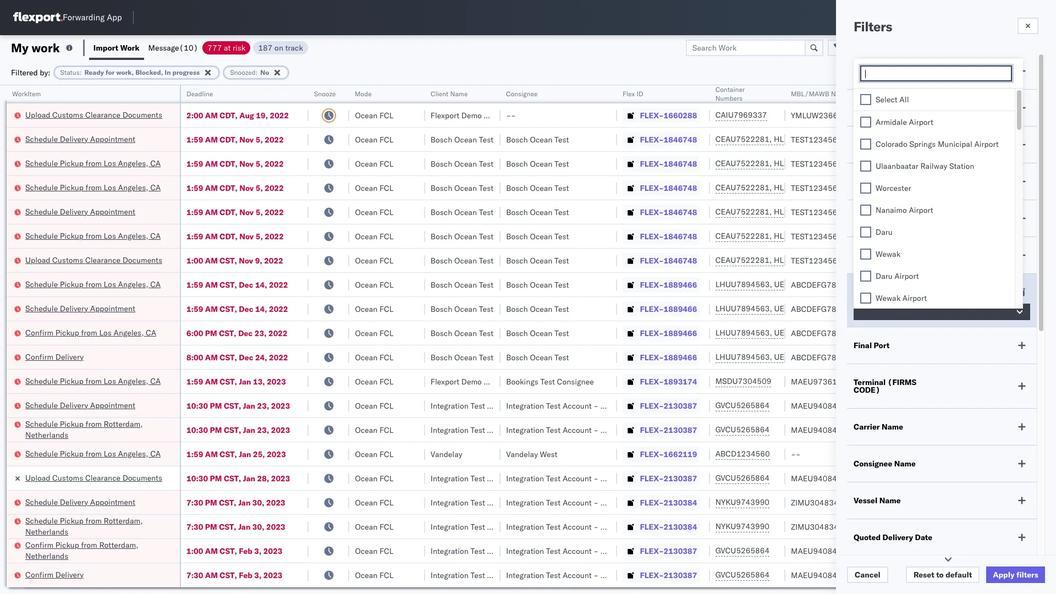 Task type: vqa. For each thing, say whether or not it's contained in the screenshot.
container numbers at right
yes



Task type: describe. For each thing, give the bounding box(es) containing it.
2:00
[[187, 110, 203, 120]]

dec for schedule delivery appointment
[[239, 304, 253, 314]]

3 ceau7522281, hlxu6269489, hlxu8034992 from the top
[[716, 183, 887, 193]]

5 karl from the top
[[601, 522, 615, 532]]

4 lagerfeld from the top
[[617, 498, 650, 508]]

1 vertical spatial --
[[791, 449, 801, 459]]

9 ocean fcl from the top
[[355, 304, 394, 314]]

3 1:59 from the top
[[187, 183, 203, 193]]

snooze
[[315, 90, 336, 98]]

2 5, from the top
[[256, 159, 263, 169]]

2023 up 1:00 am cst, feb 3, 2023
[[266, 522, 285, 532]]

confirm for 7:30
[[25, 570, 53, 580]]

to
[[937, 570, 944, 580]]

6 ceau7522281, hlxu6269489, hlxu8034992 from the top
[[716, 255, 887, 265]]

flex-1660288
[[640, 110, 697, 120]]

blocked,
[[135, 68, 163, 76]]

dec for confirm delivery
[[239, 352, 253, 362]]

msdu7304509
[[716, 376, 772, 386]]

4 1:59 am cdt, nov 5, 2022 from the top
[[187, 207, 284, 217]]

numbers for container numbers
[[716, 94, 743, 102]]

omkar savant
[[937, 328, 986, 338]]

11 schedule from the top
[[25, 449, 58, 459]]

cst, down 1:00 am cst, nov 9, 2022
[[220, 280, 237, 290]]

armidale
[[876, 117, 907, 127]]

pickup inside confirm pickup from rotterdam, netherlands
[[55, 540, 79, 550]]

status for status : ready for work, blocked, in progress
[[60, 68, 80, 76]]

resize handle column header for workitem
[[167, 85, 180, 594]]

3 flex-1889466 from the top
[[640, 328, 697, 338]]

numbers for mbl/mawb numbers
[[831, 90, 859, 98]]

confirm pickup from los angeles, ca
[[25, 328, 156, 338]]

4 karl from the top
[[601, 498, 615, 508]]

jaehyung choi - test origin agent
[[937, 401, 1056, 411]]

2 account from the top
[[563, 425, 592, 435]]

resize handle column header for mode
[[412, 85, 425, 594]]

14, for schedule pickup from los angeles, ca
[[255, 280, 267, 290]]

container numbers button
[[710, 83, 775, 103]]

gaurav for schedule pickup from los angeles, ca
[[937, 159, 962, 169]]

7 fcl from the top
[[380, 256, 394, 266]]

6 1:59 from the top
[[187, 280, 203, 290]]

snoozed for snoozed
[[854, 140, 885, 150]]

armidale airport
[[876, 117, 934, 127]]

client name inside button
[[431, 90, 468, 98]]

2 gaurav jawla from the top
[[937, 135, 983, 144]]

schedule pickup from rotterdam, netherlands for 10:30 pm cst, jan 23, 2023
[[25, 419, 143, 440]]

2023 right 13, at the left of page
[[267, 377, 286, 387]]

cst, down 1:59 am cst, jan 13, 2023
[[224, 401, 241, 411]]

1 30, from the top
[[253, 498, 264, 508]]

2 flex-2130384 from the top
[[640, 522, 697, 532]]

pm down 10:30 pm cst, jan 28, 2023
[[205, 498, 217, 508]]

1 hlxu6269489, from the top
[[774, 134, 831, 144]]

3 account from the top
[[563, 474, 592, 483]]

ca for 5th schedule pickup from los angeles, ca 'link' from the top
[[150, 376, 161, 386]]

1:00 for 1:00 am cst, nov 9, 2022
[[187, 256, 203, 266]]

17 ocean fcl from the top
[[355, 498, 394, 508]]

colorado
[[876, 139, 908, 149]]

jan left 28,
[[243, 474, 255, 483]]

1:00 am cst, nov 9, 2022
[[187, 256, 283, 266]]

flex-1889466 for schedule delivery appointment
[[640, 304, 697, 314]]

integration for 7:30 am cst, feb 3, 2023's confirm delivery button
[[506, 570, 544, 580]]

1 flex-1846748 from the top
[[640, 135, 697, 144]]

confirm for 1:00
[[25, 540, 53, 550]]

mbl/mawb
[[791, 90, 830, 98]]

app
[[107, 12, 122, 23]]

gvcu5265864 for confirm pickup from rotterdam, netherlands
[[716, 546, 770, 556]]

jan up 1:00 am cst, feb 3, 2023
[[238, 522, 251, 532]]

on
[[275, 43, 283, 53]]

clearance for 2:00 am cdt, aug 19, 2022
[[85, 110, 121, 120]]

colorado springs municipal airport
[[876, 139, 999, 149]]

3 lhuu7894563, from the top
[[716, 328, 773, 338]]

maeu9408431 for schedule delivery appointment
[[791, 401, 847, 411]]

work,
[[116, 68, 134, 76]]

5 1846748 from the top
[[664, 231, 697, 241]]

integration for 10:30 pm cst, jan 23, 2023's schedule pickup from rotterdam, netherlands 'button'
[[506, 425, 544, 435]]

1 vertical spatial risk
[[865, 103, 878, 113]]

12 am from the top
[[205, 449, 218, 459]]

flex-1889466 for confirm delivery
[[640, 352, 697, 362]]

2023 right 28,
[[271, 474, 290, 483]]

10:30 pm cst, jan 23, 2023 for schedule pickup from rotterdam, netherlands
[[187, 425, 290, 435]]

schedule pickup from rotterdam, netherlands link for 7:30
[[25, 515, 166, 537]]

schedule delivery appointment link for 1:59 am cdt, nov 5, 2022
[[25, 206, 135, 217]]

carrier name
[[854, 422, 904, 432]]

9 1:59 from the top
[[187, 449, 203, 459]]

3 1:59 am cdt, nov 5, 2022 from the top
[[187, 183, 284, 193]]

mbl/mawb numbers
[[791, 90, 859, 98]]

customs for 2:00 am cdt, aug 19, 2022
[[52, 110, 83, 120]]

5 schedule delivery appointment link from the top
[[25, 497, 135, 508]]

vandelay west
[[506, 449, 558, 459]]

10:30 for schedule pickup from rotterdam, netherlands
[[187, 425, 208, 435]]

dec up 8:00 am cst, dec 24, 2022
[[238, 328, 253, 338]]

action
[[1018, 43, 1042, 53]]

flex id button
[[617, 88, 699, 99]]

flexport demo consignee for --
[[431, 110, 521, 120]]

no
[[260, 68, 269, 76]]

777 at risk
[[208, 43, 246, 53]]

rotterdam, for 7:30 pm cst, jan 30, 2023
[[104, 516, 143, 526]]

lhuu7894563, for confirm delivery
[[716, 352, 773, 362]]

1 am from the top
[[205, 110, 218, 120]]

consignee inside button
[[506, 90, 538, 98]]

import
[[93, 43, 118, 53]]

omkar
[[937, 328, 960, 338]]

pickup inside confirm pickup from los angeles, ca link
[[55, 328, 79, 338]]

1889466 for confirm delivery
[[664, 352, 697, 362]]

mode button
[[350, 88, 414, 99]]

maeu9408431 for confirm pickup from rotterdam, netherlands
[[791, 546, 847, 556]]

daru for daru airport
[[876, 271, 893, 281]]

7 1:59 from the top
[[187, 304, 203, 314]]

187
[[258, 43, 273, 53]]

filters
[[1017, 570, 1039, 580]]

1660288
[[664, 110, 697, 120]]

gaurav jawla for upload customs clearance documents
[[937, 110, 983, 120]]

1 5, from the top
[[256, 135, 263, 144]]

origin
[[1013, 401, 1034, 411]]

id
[[637, 90, 643, 98]]

all
[[900, 95, 909, 105]]

jan left 25,
[[239, 449, 251, 459]]

terminal (firms code)
[[854, 378, 917, 395]]

2 1:59 from the top
[[187, 159, 203, 169]]

gvcu5265864 for confirm delivery
[[716, 570, 770, 580]]

3 1889466 from the top
[[664, 328, 697, 338]]

deadline button
[[181, 88, 298, 99]]

7 am from the top
[[205, 256, 218, 266]]

cancel
[[855, 570, 881, 580]]

maeu9736123
[[791, 377, 847, 387]]

2 test123456 from the top
[[791, 159, 838, 169]]

workitem button
[[7, 88, 169, 99]]

5 hlxu6269489, from the top
[[774, 231, 831, 241]]

schedule delivery appointment for 1:59 am cdt, nov 5, 2022
[[25, 207, 135, 217]]

8 fcl from the top
[[380, 280, 394, 290]]

airport for nanaimo airport
[[909, 205, 934, 215]]

2 flex-1846748 from the top
[[640, 159, 697, 169]]

2 7:30 pm cst, jan 30, 2023 from the top
[[187, 522, 285, 532]]

14 fcl from the top
[[380, 425, 394, 435]]

springs
[[910, 139, 936, 149]]

confirm delivery link for 7:30
[[25, 569, 84, 580]]

lagerfeld for 10:30 pm cst, jan 23, 2023 schedule delivery appointment button
[[617, 401, 650, 411]]

schedule pickup from los angeles, ca for 5th schedule pickup from los angeles, ca 'link' from the top
[[25, 376, 161, 386]]

work
[[31, 40, 60, 55]]

14 flex- from the top
[[640, 425, 664, 435]]

9,
[[255, 256, 262, 266]]

flexport for -
[[431, 110, 460, 120]]

choi
[[971, 401, 987, 411]]

: for status
[[80, 68, 82, 76]]

2130387 for confirm delivery
[[664, 570, 697, 580]]

3 ceau7522281, from the top
[[716, 183, 772, 193]]

: for snoozed
[[256, 68, 258, 76]]

cst, up 8:00 am cst, dec 24, 2022
[[219, 328, 236, 338]]

agent
[[1036, 401, 1056, 411]]

confirm pickup from rotterdam, netherlands link
[[25, 540, 166, 562]]

6 ceau7522281, from the top
[[716, 255, 772, 265]]

2130387 for schedule pickup from rotterdam, netherlands
[[664, 425, 697, 435]]

5 1:59 am cdt, nov 5, 2022 from the top
[[187, 231, 284, 241]]

1:00 for 1:00 am cst, feb 3, 2023
[[187, 546, 203, 556]]

station
[[950, 161, 975, 171]]

1 7:30 pm cst, jan 30, 2023 from the top
[[187, 498, 285, 508]]

cst, down 10:30 pm cst, jan 28, 2023
[[219, 498, 236, 508]]

3 lhuu7894563, uetu5238478 from the top
[[716, 328, 828, 338]]

batch
[[995, 43, 1016, 53]]

3 abcdefg78456546 from the top
[[791, 328, 865, 338]]

3 5, from the top
[[256, 183, 263, 193]]

consignee name
[[854, 459, 916, 469]]

reset to default button
[[906, 567, 980, 583]]

cst, up 1:59 am cst, jan 13, 2023
[[220, 352, 237, 362]]

3 upload customs clearance documents from the top
[[25, 473, 162, 483]]

6:00
[[187, 328, 203, 338]]

lagerfeld for 7:30 am cst, feb 3, 2023's confirm delivery button
[[617, 570, 650, 580]]

from inside confirm pickup from rotterdam, netherlands
[[81, 540, 97, 550]]

ulaanbaatar
[[876, 161, 919, 171]]

flex-1893174
[[640, 377, 697, 387]]

6 schedule pickup from los angeles, ca button from the top
[[25, 448, 161, 460]]

clearance for 1:00 am cst, nov 9, 2022
[[85, 255, 121, 265]]

1:59 am cst, dec 14, 2022 for schedule pickup from los angeles, ca
[[187, 280, 288, 290]]

reset
[[914, 570, 935, 580]]

23, for schedule pickup from rotterdam, netherlands
[[257, 425, 269, 435]]

status : ready for work, blocked, in progress
[[60, 68, 200, 76]]

confirm delivery button for 8:00 am cst, dec 24, 2022
[[25, 351, 84, 363]]

departure
[[854, 250, 892, 260]]

integration for 7:30 pm cst, jan 30, 2023 schedule pickup from rotterdam, netherlands 'button'
[[506, 522, 544, 532]]

mbl/mawb numbers button
[[786, 88, 920, 99]]

cst, down 8:00 am cst, dec 24, 2022
[[220, 377, 237, 387]]

5 schedule delivery appointment button from the top
[[25, 497, 135, 509]]

for
[[106, 68, 115, 76]]

airport for wewak airport
[[903, 293, 927, 303]]

schedule delivery appointment button for 1:59 am cdt, nov 5, 2022
[[25, 206, 135, 218]]

1 flex-2130384 from the top
[[640, 498, 697, 508]]

jan down 10:30 pm cst, jan 28, 2023
[[238, 498, 251, 508]]

import work button
[[89, 35, 144, 60]]

24,
[[255, 352, 267, 362]]

1 karl from the top
[[601, 401, 615, 411]]

4 1846748 from the top
[[664, 207, 697, 217]]

1 horizontal spatial client
[[854, 214, 876, 223]]

worcester
[[876, 183, 912, 193]]

18 ocean fcl from the top
[[355, 522, 394, 532]]

consignee button
[[501, 88, 606, 99]]

3 clearance from the top
[[85, 473, 121, 483]]

2 schedule pickup from los angeles, ca link from the top
[[25, 182, 161, 193]]

cst, down 1:00 am cst, feb 3, 2023
[[220, 570, 237, 580]]

1 1:59 from the top
[[187, 135, 203, 144]]

cst, down '1:59 am cst, jan 25, 2023'
[[224, 474, 241, 483]]

1893174
[[664, 377, 697, 387]]

15 fcl from the top
[[380, 449, 394, 459]]

2 gaurav from the top
[[937, 135, 962, 144]]

1:00 am cst, feb 3, 2023
[[187, 546, 283, 556]]

abcdefg78456546 for schedule delivery appointment
[[791, 304, 865, 314]]

5 schedule from the top
[[25, 231, 58, 241]]

carrier
[[854, 422, 880, 432]]

work
[[120, 43, 140, 53]]

2 flex- from the top
[[640, 135, 664, 144]]

final port
[[854, 341, 890, 351]]

quoted
[[854, 533, 881, 543]]

flexport demo consignee for bookings test consignee
[[431, 377, 521, 387]]

4 1:59 from the top
[[187, 207, 203, 217]]

terminal
[[854, 378, 886, 387]]

3 lagerfeld from the top
[[617, 474, 650, 483]]

upload for 1:00 am cst, nov 9, 2022
[[25, 255, 50, 265]]

schedule pickup from los angeles, ca for 6th schedule pickup from los angeles, ca 'link' from the bottom of the page
[[25, 158, 161, 168]]

4 integration from the top
[[506, 498, 544, 508]]

schedule delivery appointment button for 1:59 am cst, dec 14, 2022
[[25, 303, 135, 315]]

cst, up 7:30 am cst, feb 3, 2023
[[220, 546, 237, 556]]

upload customs clearance documents link for 1:00 am cst, nov 9, 2022
[[25, 255, 162, 266]]

vessel name
[[854, 496, 901, 506]]

7 account from the top
[[563, 570, 592, 580]]

4 schedule pickup from los angeles, ca button from the top
[[25, 279, 161, 291]]

7 ocean fcl from the top
[[355, 256, 394, 266]]

resize handle column header for mbl/mawb numbers
[[918, 85, 931, 594]]

3 customs from the top
[[52, 473, 83, 483]]

filters
[[854, 18, 893, 35]]

cst, up '6:00 pm cst, dec 23, 2022'
[[220, 304, 237, 314]]

municipal
[[938, 139, 973, 149]]

1 nyku9743990 from the top
[[716, 498, 770, 507]]

daru airport
[[876, 271, 919, 281]]

ready
[[84, 68, 104, 76]]

(10)
[[179, 43, 198, 53]]

3 hlxu6269489, from the top
[[774, 183, 831, 193]]

1:59 am cst, jan 25, 2023
[[187, 449, 286, 459]]

netherlands for 10:30
[[25, 430, 68, 440]]

6 test123456 from the top
[[791, 256, 838, 266]]

west
[[540, 449, 558, 459]]

schedule pickup from los angeles, ca for 5th schedule pickup from los angeles, ca 'link' from the bottom
[[25, 182, 161, 192]]

3 schedule from the top
[[25, 182, 58, 192]]

2 schedule pickup from los angeles, ca button from the top
[[25, 182, 161, 194]]

3 am from the top
[[205, 159, 218, 169]]

1 horizontal spatial client name
[[854, 214, 900, 223]]

11 resize handle column header from the left
[[1029, 85, 1042, 594]]

5 hlxu8034992 from the top
[[833, 231, 887, 241]]

2 cdt, from the top
[[220, 135, 238, 144]]

bookings
[[506, 377, 539, 387]]

forwarding app link
[[13, 12, 122, 23]]

2023 up 7:30 am cst, feb 3, 2023
[[264, 546, 283, 556]]

jan up 25,
[[243, 425, 255, 435]]

progress
[[172, 68, 200, 76]]

batch action button
[[977, 39, 1049, 56]]

upload customs clearance documents link for 2:00 am cdt, aug 19, 2022
[[25, 109, 162, 120]]

flex-1889466 for schedule pickup from los angeles, ca
[[640, 280, 697, 290]]

by:
[[40, 67, 50, 77]]

nanaimo
[[876, 205, 907, 215]]

upload customs clearance documents button for 1:00 am cst, nov 9, 2022
[[25, 255, 162, 267]]

2 fcl from the top
[[380, 135, 394, 144]]

4 ceau7522281, hlxu6269489, hlxu8034992 from the top
[[716, 207, 887, 217]]

4 account from the top
[[563, 498, 592, 508]]

19 fcl from the top
[[380, 546, 394, 556]]

2023 right 25,
[[267, 449, 286, 459]]

cst, left 9,
[[220, 256, 237, 266]]

5 schedule delivery appointment from the top
[[25, 497, 135, 507]]

3 flex-2130387 from the top
[[640, 474, 697, 483]]

(firms
[[888, 378, 917, 387]]

feb for 1:00 am cst, feb 3, 2023
[[239, 546, 253, 556]]

1 ceau7522281, hlxu6269489, hlxu8034992 from the top
[[716, 134, 887, 144]]

confirm pickup from los angeles, ca button
[[25, 327, 156, 339]]

12 flex- from the top
[[640, 377, 664, 387]]

18 flex- from the top
[[640, 522, 664, 532]]



Task type: locate. For each thing, give the bounding box(es) containing it.
snoozed for snoozed : no
[[230, 68, 256, 76]]

1 vertical spatial 1:59 am cst, dec 14, 2022
[[187, 304, 288, 314]]

savant
[[962, 328, 986, 338]]

pm right '6:00'
[[205, 328, 217, 338]]

4 cdt, from the top
[[220, 183, 238, 193]]

schedule pickup from rotterdam, netherlands button for 10:30 pm cst, jan 23, 2023
[[25, 419, 166, 442]]

2 hlxu8034992 from the top
[[833, 158, 887, 168]]

10 flex- from the top
[[640, 328, 664, 338]]

6 am from the top
[[205, 231, 218, 241]]

jawla up "station"
[[964, 135, 983, 144]]

1 vertical spatial netherlands
[[25, 527, 68, 537]]

arrival
[[854, 287, 879, 297]]

14, down 9,
[[255, 280, 267, 290]]

0 vertical spatial upload customs clearance documents link
[[25, 109, 162, 120]]

7 karl from the top
[[601, 570, 615, 580]]

0 horizontal spatial vandelay
[[431, 449, 463, 459]]

flex-1660288 button
[[623, 108, 700, 123], [623, 108, 700, 123]]

0 horizontal spatial client name
[[431, 90, 468, 98]]

confirm delivery for 7:30 am cst, feb 3, 2023
[[25, 570, 84, 580]]

confirm delivery link down confirm pickup from los angeles, ca button
[[25, 351, 84, 362]]

confirm delivery link down confirm pickup from rotterdam, netherlands
[[25, 569, 84, 580]]

confirm pickup from los angeles, ca link
[[25, 327, 156, 338]]

1 vertical spatial client name
[[854, 214, 900, 223]]

flex-2130387 for confirm pickup from rotterdam, netherlands
[[640, 546, 697, 556]]

abcdefg78456546 down departure
[[791, 280, 865, 290]]

1 vertical spatial upload customs clearance documents
[[25, 255, 162, 265]]

1 vertical spatial 23,
[[257, 401, 269, 411]]

pm
[[205, 328, 217, 338], [210, 401, 222, 411], [210, 425, 222, 435], [210, 474, 222, 483], [205, 498, 217, 508], [205, 522, 217, 532]]

1 lhuu7894563, from the top
[[716, 280, 773, 289]]

hlxu8034992 up departure
[[833, 231, 887, 241]]

1 daru from the top
[[876, 227, 893, 237]]

4 hlxu8034992 from the top
[[833, 207, 887, 217]]

4 test123456 from the top
[[791, 207, 838, 217]]

port
[[894, 250, 910, 260], [881, 287, 897, 297], [874, 341, 890, 351]]

23, up 25,
[[257, 425, 269, 435]]

ca inside button
[[146, 328, 156, 338]]

6 schedule from the top
[[25, 279, 58, 289]]

1 upload customs clearance documents from the top
[[25, 110, 162, 120]]

0 vertical spatial client name
[[431, 90, 468, 98]]

cst, up 1:00 am cst, feb 3, 2023
[[219, 522, 236, 532]]

3 upload from the top
[[25, 473, 50, 483]]

10:30 up '1:59 am cst, jan 25, 2023'
[[187, 425, 208, 435]]

11 ocean fcl from the top
[[355, 352, 394, 362]]

1 vertical spatial 1:00
[[187, 546, 203, 556]]

1 horizontal spatial risk
[[865, 103, 878, 113]]

snoozed down armidale
[[854, 140, 885, 150]]

lhuu7894563, uetu5238478
[[716, 280, 828, 289], [716, 304, 828, 314], [716, 328, 828, 338], [716, 352, 828, 362]]

11 flex- from the top
[[640, 352, 664, 362]]

13,
[[253, 377, 265, 387]]

7:30 pm cst, jan 30, 2023 up 1:00 am cst, feb 3, 2023
[[187, 522, 285, 532]]

feb up 7:30 am cst, feb 3, 2023
[[239, 546, 253, 556]]

1 vertical spatial clearance
[[85, 255, 121, 265]]

10:30 down 1:59 am cst, jan 13, 2023
[[187, 401, 208, 411]]

daru up arrival port
[[876, 271, 893, 281]]

0 vertical spatial 23,
[[255, 328, 267, 338]]

6 hlxu8034992 from the top
[[833, 255, 887, 265]]

2 flex-2130387 from the top
[[640, 425, 697, 435]]

confirm pickup from rotterdam, netherlands button
[[25, 540, 166, 563]]

feb for 7:30 am cst, feb 3, 2023
[[239, 570, 253, 580]]

jawla
[[964, 110, 983, 120], [964, 135, 983, 144], [964, 159, 983, 169]]

confirm inside confirm pickup from rotterdam, netherlands
[[25, 540, 53, 550]]

import work
[[93, 43, 140, 53]]

dec left 24,
[[239, 352, 253, 362]]

10:30 pm cst, jan 23, 2023 down 1:59 am cst, jan 13, 2023
[[187, 401, 290, 411]]

quoted delivery date
[[854, 533, 933, 543]]

2 vertical spatial gaurav
[[937, 159, 962, 169]]

port up daru airport
[[894, 250, 910, 260]]

resize handle column header for consignee
[[604, 85, 617, 594]]

numbers down container
[[716, 94, 743, 102]]

0 vertical spatial flexport demo consignee
[[431, 110, 521, 120]]

1 10:30 from the top
[[187, 401, 208, 411]]

6 karl from the top
[[601, 546, 615, 556]]

list box containing select all
[[854, 89, 1015, 594]]

1 vertical spatial schedule pickup from rotterdam, netherlands
[[25, 516, 143, 537]]

0 vertical spatial 7:30
[[187, 498, 203, 508]]

schedule pickup from rotterdam, netherlands link
[[25, 419, 166, 441], [25, 515, 166, 537]]

lhuu7894563, uetu5238478 for schedule pickup from los angeles, ca
[[716, 280, 828, 289]]

schedule pickup from los angeles, ca for third schedule pickup from los angeles, ca 'link' from the top
[[25, 231, 161, 241]]

5 appointment from the top
[[90, 497, 135, 507]]

0 vertical spatial 3,
[[254, 546, 262, 556]]

2 customs from the top
[[52, 255, 83, 265]]

1 vertical spatial daru
[[876, 271, 893, 281]]

2 vertical spatial upload
[[25, 473, 50, 483]]

1 vertical spatial schedule pickup from rotterdam, netherlands link
[[25, 515, 166, 537]]

airport right nanaimo at the right top of page
[[909, 205, 934, 215]]

1 schedule delivery appointment from the top
[[25, 134, 135, 144]]

resize handle column header
[[167, 85, 180, 594], [296, 85, 309, 594], [337, 85, 350, 594], [412, 85, 425, 594], [488, 85, 501, 594], [604, 85, 617, 594], [697, 85, 710, 594], [773, 85, 786, 594], [918, 85, 931, 594], [994, 85, 1007, 594], [1029, 85, 1042, 594]]

1 horizontal spatial :
[[256, 68, 258, 76]]

2 flexport from the top
[[431, 377, 460, 387]]

integration for confirm pickup from rotterdam, netherlands button
[[506, 546, 544, 556]]

3, up 7:30 am cst, feb 3, 2023
[[254, 546, 262, 556]]

0 vertical spatial customs
[[52, 110, 83, 120]]

777
[[208, 43, 222, 53]]

gaurav jawla down operator
[[937, 110, 983, 120]]

15 ocean fcl from the top
[[355, 449, 394, 459]]

1 jawla from the top
[[964, 110, 983, 120]]

1 horizontal spatial snoozed
[[854, 140, 885, 150]]

pickup
[[60, 158, 84, 168], [60, 182, 84, 192], [60, 231, 84, 241], [60, 279, 84, 289], [55, 328, 79, 338], [60, 376, 84, 386], [60, 419, 84, 429], [60, 449, 84, 459], [60, 516, 84, 526], [55, 540, 79, 550]]

10 ocean fcl from the top
[[355, 328, 394, 338]]

bosch ocean test
[[431, 135, 494, 144], [506, 135, 569, 144], [431, 159, 494, 169], [506, 159, 569, 169], [431, 183, 494, 193], [506, 183, 569, 193], [431, 207, 494, 217], [506, 207, 569, 217], [431, 231, 494, 241], [506, 231, 569, 241], [431, 256, 494, 266], [506, 256, 569, 266], [431, 280, 494, 290], [506, 280, 569, 290], [431, 304, 494, 314], [506, 304, 569, 314], [431, 328, 494, 338], [506, 328, 569, 338], [431, 352, 494, 362], [506, 352, 569, 362]]

-- right abcd1234560 on the bottom
[[791, 449, 801, 459]]

1 appointment from the top
[[90, 134, 135, 144]]

pm up 1:00 am cst, feb 3, 2023
[[205, 522, 217, 532]]

7:30 down 1:00 am cst, feb 3, 2023
[[187, 570, 203, 580]]

4 maeu9408431 from the top
[[791, 546, 847, 556]]

1 vertical spatial 2130384
[[664, 522, 697, 532]]

airport up springs
[[909, 117, 934, 127]]

status up mbl/mawb numbers button
[[854, 66, 878, 76]]

gaurav jawla up "station"
[[937, 135, 983, 144]]

7 integration test account - karl lagerfeld from the top
[[506, 570, 650, 580]]

2130384
[[664, 498, 697, 508], [664, 522, 697, 532]]

snoozed
[[230, 68, 256, 76], [854, 140, 885, 150]]

hlxu8034992
[[833, 134, 887, 144], [833, 158, 887, 168], [833, 183, 887, 193], [833, 207, 887, 217], [833, 231, 887, 241], [833, 255, 887, 265]]

uetu5238478 for schedule pickup from los angeles, ca
[[775, 280, 828, 289]]

filtered
[[11, 67, 38, 77]]

1 lagerfeld from the top
[[617, 401, 650, 411]]

flex-1889466
[[640, 280, 697, 290], [640, 304, 697, 314], [640, 328, 697, 338], [640, 352, 697, 362]]

gaurav
[[937, 110, 962, 120], [937, 135, 962, 144], [937, 159, 962, 169]]

1 vertical spatial flex-2130384
[[640, 522, 697, 532]]

dec down 1:00 am cst, nov 9, 2022
[[239, 280, 253, 290]]

dec
[[239, 280, 253, 290], [239, 304, 253, 314], [238, 328, 253, 338], [239, 352, 253, 362]]

schedule pickup from rotterdam, netherlands link for 10:30
[[25, 419, 166, 441]]

1 integration test account - karl lagerfeld from the top
[[506, 401, 650, 411]]

187 on track
[[258, 43, 303, 53]]

1 vertical spatial 7:30 pm cst, jan 30, 2023
[[187, 522, 285, 532]]

5,
[[256, 135, 263, 144], [256, 159, 263, 169], [256, 183, 263, 193], [256, 207, 263, 217], [256, 231, 263, 241]]

0 vertical spatial schedule pickup from rotterdam, netherlands
[[25, 419, 143, 440]]

client name button
[[425, 88, 490, 99]]

jawla down municipal
[[964, 159, 983, 169]]

uetu5238478 for schedule delivery appointment
[[775, 304, 828, 314]]

flex-2130387 button
[[623, 398, 700, 414], [623, 398, 700, 414], [623, 422, 700, 438], [623, 422, 700, 438], [623, 471, 700, 486], [623, 471, 700, 486], [623, 543, 700, 559], [623, 543, 700, 559], [623, 568, 700, 583], [623, 568, 700, 583]]

0 vertical spatial jawla
[[964, 110, 983, 120]]

1 confirm from the top
[[25, 328, 53, 338]]

5 ceau7522281, from the top
[[716, 231, 772, 241]]

2 confirm delivery button from the top
[[25, 569, 84, 581]]

1 vertical spatial confirm delivery link
[[25, 569, 84, 580]]

customs
[[52, 110, 83, 120], [52, 255, 83, 265], [52, 473, 83, 483]]

gvcu5265864 for schedule pickup from rotterdam, netherlands
[[716, 425, 770, 435]]

confirm delivery for 8:00 am cst, dec 24, 2022
[[25, 352, 84, 362]]

7:30 pm cst, jan 30, 2023
[[187, 498, 285, 508], [187, 522, 285, 532]]

rotterdam, for 10:30 pm cst, jan 23, 2023
[[104, 419, 143, 429]]

date
[[915, 533, 933, 543]]

0 vertical spatial upload
[[25, 110, 50, 120]]

7:30 down 10:30 pm cst, jan 28, 2023
[[187, 498, 203, 508]]

karl
[[601, 401, 615, 411], [601, 425, 615, 435], [601, 474, 615, 483], [601, 498, 615, 508], [601, 522, 615, 532], [601, 546, 615, 556], [601, 570, 615, 580]]

1 vertical spatial 14,
[[255, 304, 267, 314]]

daru down nanaimo at the right top of page
[[876, 227, 893, 237]]

jan left 13, at the left of page
[[239, 377, 251, 387]]

14, for schedule delivery appointment
[[255, 304, 267, 314]]

8:00
[[187, 352, 203, 362]]

1:59 am cst, dec 14, 2022 up '6:00 pm cst, dec 23, 2022'
[[187, 304, 288, 314]]

cst, up '1:59 am cst, jan 25, 2023'
[[224, 425, 241, 435]]

my
[[11, 40, 29, 55]]

flex
[[623, 90, 635, 98]]

flexport. image
[[13, 12, 63, 23]]

hlxu8034992 down at
[[833, 134, 887, 144]]

name
[[450, 90, 468, 98], [878, 214, 900, 223], [882, 422, 904, 432], [895, 459, 916, 469], [880, 496, 901, 506]]

wewak up daru airport
[[876, 249, 901, 259]]

4 ocean fcl from the top
[[355, 183, 394, 193]]

7:30 pm cst, jan 30, 2023 down 10:30 pm cst, jan 28, 2023
[[187, 498, 285, 508]]

client inside button
[[431, 90, 449, 98]]

arrival port
[[854, 287, 897, 297]]

confirm delivery button down confirm pickup from rotterdam, netherlands
[[25, 569, 84, 581]]

confirm delivery link for 8:00
[[25, 351, 84, 362]]

airport up wewak airport
[[895, 271, 919, 281]]

los inside button
[[99, 328, 112, 338]]

2 vertical spatial jawla
[[964, 159, 983, 169]]

19 ocean fcl from the top
[[355, 546, 394, 556]]

2 vertical spatial customs
[[52, 473, 83, 483]]

8 ocean fcl from the top
[[355, 280, 394, 290]]

demo for -
[[462, 110, 482, 120]]

23, down 13, at the left of page
[[257, 401, 269, 411]]

1 vertical spatial nyku9743990
[[716, 522, 770, 532]]

confirm pickup from rotterdam, netherlands
[[25, 540, 138, 561]]

0 vertical spatial documents
[[123, 110, 162, 120]]

2 upload customs clearance documents button from the top
[[25, 255, 162, 267]]

numbers up at
[[831, 90, 859, 98]]

in
[[165, 68, 171, 76]]

1 customs from the top
[[52, 110, 83, 120]]

18 fcl from the top
[[380, 522, 394, 532]]

gaurav down municipal
[[937, 159, 962, 169]]

pm down 1:59 am cst, jan 13, 2023
[[210, 401, 222, 411]]

30, down 28,
[[253, 498, 264, 508]]

snoozed up deadline button
[[230, 68, 256, 76]]

pm down '1:59 am cst, jan 25, 2023'
[[210, 474, 222, 483]]

netherlands for 1:00
[[25, 551, 68, 561]]

0 vertical spatial upload customs clearance documents button
[[25, 109, 162, 121]]

19,
[[256, 110, 268, 120]]

upload customs clearance documents link
[[25, 109, 162, 120], [25, 255, 162, 266], [25, 472, 162, 483]]

jan down 13, at the left of page
[[243, 401, 255, 411]]

30, up 1:00 am cst, feb 3, 2023
[[253, 522, 264, 532]]

abcdefg78456546 for confirm delivery
[[791, 352, 865, 362]]

1 schedule delivery appointment link from the top
[[25, 133, 135, 144]]

5 gvcu5265864 from the top
[[716, 570, 770, 580]]

appointment for 1:59 am cst, dec 14, 2022
[[90, 304, 135, 313]]

status left ready
[[60, 68, 80, 76]]

1 upload from the top
[[25, 110, 50, 120]]

0 vertical spatial upload customs clearance documents
[[25, 110, 162, 120]]

appointment for 1:59 am cdt, nov 5, 2022
[[90, 207, 135, 217]]

0 vertical spatial clearance
[[85, 110, 121, 120]]

2 schedule delivery appointment from the top
[[25, 207, 135, 217]]

1 vertical spatial flexport
[[431, 377, 460, 387]]

0 vertical spatial --
[[506, 110, 516, 120]]

documents for 1:00
[[123, 255, 162, 265]]

airport for daru airport
[[895, 271, 919, 281]]

0 vertical spatial flex-2130384
[[640, 498, 697, 508]]

0 vertical spatial confirm delivery
[[25, 352, 84, 362]]

schedule
[[25, 134, 58, 144], [25, 158, 58, 168], [25, 182, 58, 192], [25, 207, 58, 217], [25, 231, 58, 241], [25, 279, 58, 289], [25, 304, 58, 313], [25, 376, 58, 386], [25, 400, 58, 410], [25, 419, 58, 429], [25, 449, 58, 459], [25, 497, 58, 507], [25, 516, 58, 526]]

hlxu8034992 up nanaimo at the right top of page
[[833, 183, 887, 193]]

1 vertical spatial gaurav jawla
[[937, 135, 983, 144]]

mode left worcester
[[854, 177, 875, 187]]

2130387 for schedule delivery appointment
[[664, 401, 697, 411]]

1 vertical spatial confirm delivery button
[[25, 569, 84, 581]]

0 vertical spatial 7:30 pm cst, jan 30, 2023
[[187, 498, 285, 508]]

0 vertical spatial 2130384
[[664, 498, 697, 508]]

resize handle column header for container numbers
[[773, 85, 786, 594]]

0 vertical spatial wewak
[[876, 249, 901, 259]]

None checkbox
[[861, 161, 872, 172], [861, 183, 872, 194], [861, 205, 872, 216], [861, 227, 872, 238], [861, 271, 872, 282], [861, 161, 872, 172], [861, 183, 872, 194], [861, 205, 872, 216], [861, 227, 872, 238], [861, 271, 872, 282]]

flex-2130387 for schedule delivery appointment
[[640, 401, 697, 411]]

2 vertical spatial upload customs clearance documents link
[[25, 472, 162, 483]]

0 vertical spatial 1:00
[[187, 256, 203, 266]]

1 vertical spatial rotterdam,
[[104, 516, 143, 526]]

schedule delivery appointment link for 10:30 pm cst, jan 23, 2023
[[25, 400, 135, 411]]

numbers inside "container numbers"
[[716, 94, 743, 102]]

: left ready
[[80, 68, 82, 76]]

track
[[285, 43, 303, 53]]

1 wewak from the top
[[876, 249, 901, 259]]

4 schedule from the top
[[25, 207, 58, 217]]

3 hlxu8034992 from the top
[[833, 183, 887, 193]]

lagerfeld for 7:30 pm cst, jan 30, 2023 schedule pickup from rotterdam, netherlands 'button'
[[617, 522, 650, 532]]

10:30 for schedule delivery appointment
[[187, 401, 208, 411]]

uetu5238478 for confirm delivery
[[775, 352, 828, 362]]

0 vertical spatial schedule pickup from rotterdam, netherlands link
[[25, 419, 166, 441]]

1 schedule pickup from rotterdam, netherlands link from the top
[[25, 419, 166, 441]]

4 schedule delivery appointment link from the top
[[25, 400, 135, 411]]

integration for 10:30 pm cst, jan 23, 2023 schedule delivery appointment button
[[506, 401, 544, 411]]

2:00 am cdt, aug 19, 2022
[[187, 110, 289, 120]]

schedule pickup from los angeles, ca for 3rd schedule pickup from los angeles, ca 'link' from the bottom of the page
[[25, 279, 161, 289]]

25,
[[253, 449, 265, 459]]

0 horizontal spatial --
[[506, 110, 516, 120]]

None checkbox
[[861, 94, 872, 105], [861, 117, 872, 128], [861, 139, 872, 150], [861, 249, 872, 260], [861, 293, 872, 304], [861, 94, 872, 105], [861, 117, 872, 128], [861, 139, 872, 150], [861, 249, 872, 260], [861, 293, 872, 304]]

0 vertical spatial feb
[[239, 546, 253, 556]]

1 vertical spatial 10:30 pm cst, jan 23, 2023
[[187, 425, 290, 435]]

0 vertical spatial snoozed
[[230, 68, 256, 76]]

2023 down 28,
[[266, 498, 285, 508]]

default
[[946, 570, 973, 580]]

14, up '6:00 pm cst, dec 23, 2022'
[[255, 304, 267, 314]]

6 ocean fcl from the top
[[355, 231, 394, 241]]

2 schedule from the top
[[25, 158, 58, 168]]

2 lhuu7894563, from the top
[[716, 304, 773, 314]]

5 cdt, from the top
[[220, 207, 238, 217]]

message
[[148, 43, 179, 53]]

name inside button
[[450, 90, 468, 98]]

2 vertical spatial port
[[874, 341, 890, 351]]

lagerfeld for 10:30 pm cst, jan 23, 2023's schedule pickup from rotterdam, netherlands 'button'
[[617, 425, 650, 435]]

workitem
[[12, 90, 41, 98]]

cst, up 10:30 pm cst, jan 28, 2023
[[220, 449, 237, 459]]

flex-2130384 button
[[623, 495, 700, 510], [623, 495, 700, 510], [623, 519, 700, 535], [623, 519, 700, 535]]

appointment for 10:30 pm cst, jan 23, 2023
[[90, 400, 135, 410]]

ulaanbaatar railway station
[[876, 161, 975, 171]]

16 ocean fcl from the top
[[355, 474, 394, 483]]

1 horizontal spatial status
[[854, 66, 878, 76]]

23, up 24,
[[255, 328, 267, 338]]

6:00 pm cst, dec 23, 2022
[[187, 328, 288, 338]]

maeu9408431
[[791, 401, 847, 411], [791, 425, 847, 435], [791, 474, 847, 483], [791, 546, 847, 556], [791, 570, 847, 580]]

upload for 2:00 am cdt, aug 19, 2022
[[25, 110, 50, 120]]

2 demo from the top
[[462, 377, 482, 387]]

client name
[[431, 90, 468, 98], [854, 214, 900, 223]]

port right "final" at bottom right
[[874, 341, 890, 351]]

2130387 for confirm pickup from rotterdam, netherlands
[[664, 546, 697, 556]]

1 vertical spatial customs
[[52, 255, 83, 265]]

1662119
[[664, 449, 697, 459]]

3 test123456 from the top
[[791, 183, 838, 193]]

documents
[[123, 110, 162, 120], [123, 255, 162, 265], [123, 473, 162, 483]]

10:30 pm cst, jan 23, 2023 up '1:59 am cst, jan 25, 2023'
[[187, 425, 290, 435]]

ca for 5th schedule pickup from los angeles, ca 'link' from the bottom
[[150, 182, 161, 192]]

rotterdam,
[[104, 419, 143, 429], [104, 516, 143, 526], [99, 540, 138, 550]]

None text field
[[865, 69, 1012, 79]]

3 gaurav jawla from the top
[[937, 159, 983, 169]]

airport for armidale airport
[[909, 117, 934, 127]]

list box
[[854, 89, 1015, 594]]

3 uetu5238478 from the top
[[775, 328, 828, 338]]

reset to default
[[914, 570, 973, 580]]

ca for 6th schedule pickup from los angeles, ca 'link' from the bottom of the page
[[150, 158, 161, 168]]

jawla for schedule pickup from los angeles, ca
[[964, 159, 983, 169]]

apply
[[993, 570, 1015, 580]]

demo left "bookings"
[[462, 377, 482, 387]]

0 horizontal spatial risk
[[233, 43, 246, 53]]

1 schedule pickup from rotterdam, netherlands button from the top
[[25, 419, 166, 442]]

1 cdt, from the top
[[220, 110, 238, 120]]

netherlands for 7:30
[[25, 527, 68, 537]]

hlxu8034992 up arrival
[[833, 255, 887, 265]]

2023 down 1:00 am cst, feb 3, 2023
[[264, 570, 283, 580]]

schedule pickup from los angeles, ca for 6th schedule pickup from los angeles, ca 'link' from the top of the page
[[25, 449, 161, 459]]

0 vertical spatial client
[[431, 90, 449, 98]]

3,
[[254, 546, 262, 556], [254, 570, 262, 580]]

0 horizontal spatial snoozed
[[230, 68, 256, 76]]

4 confirm from the top
[[25, 570, 53, 580]]

3 7:30 from the top
[[187, 570, 203, 580]]

4 flex-1889466 from the top
[[640, 352, 697, 362]]

confirm
[[25, 328, 53, 338], [25, 352, 53, 362], [25, 540, 53, 550], [25, 570, 53, 580]]

1 vertical spatial schedule pickup from rotterdam, netherlands button
[[25, 515, 166, 539]]

1 demo from the top
[[462, 110, 482, 120]]

railway
[[921, 161, 948, 171]]

1889466 for schedule pickup from los angeles, ca
[[664, 280, 697, 290]]

2 ocean fcl from the top
[[355, 135, 394, 144]]

7:30 up 1:00 am cst, feb 3, 2023
[[187, 522, 203, 532]]

maeu9408431 for schedule pickup from rotterdam, netherlands
[[791, 425, 847, 435]]

rotterdam, inside confirm pickup from rotterdam, netherlands
[[99, 540, 138, 550]]

2 vertical spatial netherlands
[[25, 551, 68, 561]]

vandelay for vandelay
[[431, 449, 463, 459]]

1889466 for schedule delivery appointment
[[664, 304, 697, 314]]

7 integration from the top
[[506, 570, 544, 580]]

at
[[854, 103, 863, 113]]

4 flex-2130387 from the top
[[640, 546, 697, 556]]

0 horizontal spatial status
[[60, 68, 80, 76]]

mode inside mode "button"
[[355, 90, 372, 98]]

0 vertical spatial risk
[[233, 43, 246, 53]]

1 schedule pickup from los angeles, ca button from the top
[[25, 158, 161, 170]]

0 horizontal spatial :
[[80, 68, 82, 76]]

pm up '1:59 am cst, jan 25, 2023'
[[210, 425, 222, 435]]

schedule pickup from los angeles, ca button
[[25, 158, 161, 170], [25, 182, 161, 194], [25, 230, 161, 242], [25, 279, 161, 291], [25, 376, 161, 388], [25, 448, 161, 460]]

gaurav for upload customs clearance documents
[[937, 110, 962, 120]]

wewak for wewak airport
[[876, 293, 901, 303]]

8 resize handle column header from the left
[[773, 85, 786, 594]]

lhuu7894563, uetu5238478 for confirm delivery
[[716, 352, 828, 362]]

0 vertical spatial 14,
[[255, 280, 267, 290]]

2023 up '1:59 am cst, jan 25, 2023'
[[271, 425, 290, 435]]

jawla for upload customs clearance documents
[[964, 110, 983, 120]]

schedule delivery appointment for 1:59 am cst, dec 14, 2022
[[25, 304, 135, 313]]

1 vertical spatial 30,
[[253, 522, 264, 532]]

0 vertical spatial 10:30 pm cst, jan 23, 2023
[[187, 401, 290, 411]]

dec up '6:00 pm cst, dec 23, 2022'
[[239, 304, 253, 314]]

confirm delivery button
[[25, 351, 84, 363], [25, 569, 84, 581]]

1 vertical spatial documents
[[123, 255, 162, 265]]

gaurav down operator
[[937, 110, 962, 120]]

1:59 am cst, dec 14, 2022 down 1:00 am cst, nov 9, 2022
[[187, 280, 288, 290]]

7:30 for schedule pickup from rotterdam, netherlands
[[187, 522, 203, 532]]

5 schedule pickup from los angeles, ca from the top
[[25, 376, 161, 386]]

1 documents from the top
[[123, 110, 162, 120]]

7 lagerfeld from the top
[[617, 570, 650, 580]]

netherlands inside confirm pickup from rotterdam, netherlands
[[25, 551, 68, 561]]

9 flex- from the top
[[640, 304, 664, 314]]

flex-2130387 for schedule pickup from rotterdam, netherlands
[[640, 425, 697, 435]]

status for status
[[854, 66, 878, 76]]

resize handle column header for flex id
[[697, 85, 710, 594]]

0 vertical spatial flexport
[[431, 110, 460, 120]]

airport down daru airport
[[903, 293, 927, 303]]

schedule delivery appointment link for 1:59 am cst, dec 14, 2022
[[25, 303, 135, 314]]

4 schedule pickup from los angeles, ca link from the top
[[25, 279, 161, 290]]

4 integration test account - karl lagerfeld from the top
[[506, 498, 650, 508]]

1 3, from the top
[[254, 546, 262, 556]]

upload customs clearance documents button for 2:00 am cdt, aug 19, 2022
[[25, 109, 162, 121]]

0 vertical spatial port
[[894, 250, 910, 260]]

8 1:59 from the top
[[187, 377, 203, 387]]

1 vertical spatial jawla
[[964, 135, 983, 144]]

at risk
[[854, 103, 878, 113]]

1 vertical spatial 7:30
[[187, 522, 203, 532]]

0 vertical spatial 1:59 am cst, dec 14, 2022
[[187, 280, 288, 290]]

9 fcl from the top
[[380, 304, 394, 314]]

0 vertical spatial nyku9743990
[[716, 498, 770, 507]]

schedule delivery appointment button
[[25, 133, 135, 146], [25, 206, 135, 218], [25, 303, 135, 315], [25, 400, 135, 412], [25, 497, 135, 509]]

at
[[224, 43, 231, 53]]

0 vertical spatial daru
[[876, 227, 893, 237]]

2 vertical spatial documents
[[123, 473, 162, 483]]

maeu9408431 for confirm delivery
[[791, 570, 847, 580]]

Search Work text field
[[686, 39, 806, 56]]

abcdefg78456546 up maeu9736123
[[791, 352, 865, 362]]

0 vertical spatial gaurav
[[937, 110, 962, 120]]

1 vertical spatial gaurav
[[937, 135, 962, 144]]

6 fcl from the top
[[380, 231, 394, 241]]

bosch
[[431, 135, 453, 144], [506, 135, 528, 144], [431, 159, 453, 169], [506, 159, 528, 169], [431, 183, 453, 193], [506, 183, 528, 193], [431, 207, 453, 217], [506, 207, 528, 217], [431, 231, 453, 241], [506, 231, 528, 241], [431, 256, 453, 266], [506, 256, 528, 266], [431, 280, 453, 290], [506, 280, 528, 290], [431, 304, 453, 314], [506, 304, 528, 314], [431, 328, 453, 338], [506, 328, 528, 338], [431, 352, 453, 362], [506, 352, 528, 362]]

lagerfeld
[[617, 401, 650, 411], [617, 425, 650, 435], [617, 474, 650, 483], [617, 498, 650, 508], [617, 522, 650, 532], [617, 546, 650, 556], [617, 570, 650, 580]]

1:59 am cst, jan 13, 2023
[[187, 377, 286, 387]]

gaurav jawla down municipal
[[937, 159, 983, 169]]

0 horizontal spatial client
[[431, 90, 449, 98]]

0 vertical spatial mode
[[355, 90, 372, 98]]

ca for confirm pickup from los angeles, ca link
[[146, 328, 156, 338]]

port down daru airport
[[881, 287, 897, 297]]

1 vertical spatial upload
[[25, 255, 50, 265]]

12 ocean fcl from the top
[[355, 377, 394, 387]]

0 vertical spatial netherlands
[[25, 430, 68, 440]]

3 ocean fcl from the top
[[355, 159, 394, 169]]

: left 'no'
[[256, 68, 258, 76]]

port for departure port
[[894, 250, 910, 260]]

final
[[854, 341, 872, 351]]

1 7:30 from the top
[[187, 498, 203, 508]]

4 schedule pickup from los angeles, ca from the top
[[25, 279, 161, 289]]

1 flex- from the top
[[640, 110, 664, 120]]

flex id
[[623, 90, 643, 98]]

resize handle column header for deadline
[[296, 85, 309, 594]]

hlxu8034992 down worcester
[[833, 207, 887, 217]]

Search Shipments (/) text field
[[846, 9, 952, 26]]

2023 down 1:59 am cst, jan 13, 2023
[[271, 401, 290, 411]]

upload customs clearance documents for 1:00 am cst, nov 9, 2022
[[25, 255, 162, 265]]

1 confirm delivery button from the top
[[25, 351, 84, 363]]

lhuu7894563, for schedule delivery appointment
[[716, 304, 773, 314]]

13 am from the top
[[205, 546, 218, 556]]

13 flex- from the top
[[640, 401, 664, 411]]

forwarding app
[[63, 12, 122, 23]]

gvcu5265864 for schedule delivery appointment
[[716, 401, 770, 411]]

0 vertical spatial confirm delivery button
[[25, 351, 84, 363]]

feb down 1:00 am cst, feb 3, 2023
[[239, 570, 253, 580]]

confirm delivery down confirm pickup from rotterdam, netherlands
[[25, 570, 84, 580]]

0 horizontal spatial mode
[[355, 90, 372, 98]]

wewak for wewak
[[876, 249, 901, 259]]

gaurav jawla for schedule pickup from los angeles, ca
[[937, 159, 983, 169]]

confirm delivery button for 7:30 am cst, feb 3, 2023
[[25, 569, 84, 581]]

vandelay for vandelay west
[[506, 449, 538, 459]]

1 horizontal spatial --
[[791, 449, 801, 459]]

23,
[[255, 328, 267, 338], [257, 401, 269, 411], [257, 425, 269, 435]]

1 vertical spatial flexport demo consignee
[[431, 377, 521, 387]]

1 vertical spatial upload customs clearance documents button
[[25, 255, 162, 267]]

angeles, inside button
[[114, 328, 144, 338]]

wewak airport
[[876, 293, 927, 303]]

jawla up municipal
[[964, 110, 983, 120]]

2 vertical spatial gaurav jawla
[[937, 159, 983, 169]]

airport right municipal
[[975, 139, 999, 149]]

2 vertical spatial rotterdam,
[[99, 540, 138, 550]]

cst,
[[220, 256, 237, 266], [220, 280, 237, 290], [220, 304, 237, 314], [219, 328, 236, 338], [220, 352, 237, 362], [220, 377, 237, 387], [224, 401, 241, 411], [224, 425, 241, 435], [220, 449, 237, 459], [224, 474, 241, 483], [219, 498, 236, 508], [219, 522, 236, 532], [220, 546, 237, 556], [220, 570, 237, 580]]

customs for 1:00 am cst, nov 9, 2022
[[52, 255, 83, 265]]

2 vertical spatial upload customs clearance documents
[[25, 473, 162, 483]]

1 flex-2130387 from the top
[[640, 401, 697, 411]]

1 ocean fcl from the top
[[355, 110, 394, 120]]

confirm delivery button down confirm pickup from los angeles, ca button
[[25, 351, 84, 363]]

1 horizontal spatial vandelay
[[506, 449, 538, 459]]

mode right snooze
[[355, 90, 372, 98]]

ocean
[[355, 110, 378, 120], [355, 135, 378, 144], [455, 135, 477, 144], [530, 135, 553, 144], [355, 159, 378, 169], [455, 159, 477, 169], [530, 159, 553, 169], [355, 183, 378, 193], [455, 183, 477, 193], [530, 183, 553, 193], [355, 207, 378, 217], [455, 207, 477, 217], [530, 207, 553, 217], [355, 231, 378, 241], [455, 231, 477, 241], [530, 231, 553, 241], [355, 256, 378, 266], [455, 256, 477, 266], [530, 256, 553, 266], [355, 280, 378, 290], [455, 280, 477, 290], [530, 280, 553, 290], [355, 304, 378, 314], [455, 304, 477, 314], [530, 304, 553, 314], [355, 328, 378, 338], [455, 328, 477, 338], [530, 328, 553, 338], [355, 352, 378, 362], [455, 352, 477, 362], [530, 352, 553, 362], [355, 377, 378, 387], [355, 401, 378, 411], [355, 425, 378, 435], [355, 449, 378, 459], [355, 474, 378, 483], [355, 498, 378, 508], [355, 522, 378, 532], [355, 546, 378, 556], [355, 570, 378, 580]]

from
[[86, 158, 102, 168], [86, 182, 102, 192], [86, 231, 102, 241], [86, 279, 102, 289], [81, 328, 97, 338], [86, 376, 102, 386], [86, 419, 102, 429], [86, 449, 102, 459], [86, 516, 102, 526], [81, 540, 97, 550]]

1 vertical spatial snoozed
[[854, 140, 885, 150]]

1 vertical spatial mode
[[854, 177, 875, 187]]

2 zimu3048342 from the top
[[791, 522, 844, 532]]

0 vertical spatial schedule pickup from rotterdam, netherlands button
[[25, 419, 166, 442]]

1 horizontal spatial mode
[[854, 177, 875, 187]]

rotterdam, for 1:00 am cst, feb 3, 2023
[[99, 540, 138, 550]]



